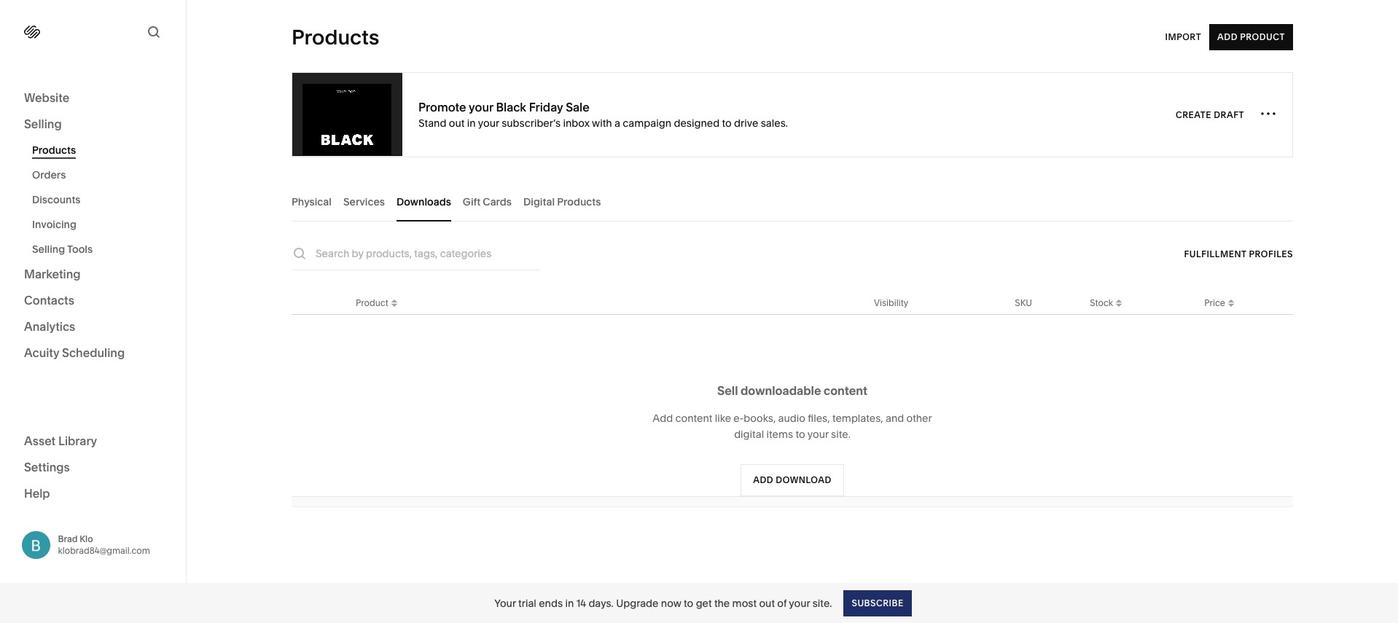 Task type: locate. For each thing, give the bounding box(es) containing it.
digital
[[523, 195, 555, 208]]

add content like e-books, audio files, templates, and other digital items to your site.
[[653, 412, 932, 441]]

add inside add content like e-books, audio files, templates, and other digital items to your site.
[[653, 412, 673, 425]]

your
[[469, 100, 493, 114], [478, 116, 499, 129], [808, 428, 829, 441], [789, 597, 810, 610]]

add product
[[1218, 31, 1285, 42]]

0 vertical spatial selling
[[24, 117, 62, 131]]

out
[[449, 116, 465, 129], [759, 597, 775, 610]]

1 vertical spatial to
[[796, 428, 805, 441]]

create draft button
[[1176, 102, 1244, 128]]

now
[[661, 597, 681, 610]]

add left download in the bottom of the page
[[753, 475, 774, 486]]

your down files,
[[808, 428, 829, 441]]

in
[[467, 116, 476, 129], [565, 597, 574, 610]]

add inside button
[[1218, 31, 1238, 42]]

dropdown icon image
[[388, 295, 400, 307], [1113, 295, 1125, 307], [1226, 295, 1237, 307], [388, 299, 400, 311], [1113, 299, 1125, 311], [1226, 299, 1237, 311]]

2 horizontal spatial products
[[557, 195, 601, 208]]

selling down the website
[[24, 117, 62, 131]]

sell
[[717, 383, 738, 398]]

to left get
[[684, 597, 694, 610]]

orders
[[32, 168, 66, 182]]

2 vertical spatial add
[[753, 475, 774, 486]]

invoicing link
[[32, 212, 170, 237]]

physical
[[292, 195, 332, 208]]

2 horizontal spatial add
[[1218, 31, 1238, 42]]

add download
[[753, 475, 832, 486]]

0 vertical spatial product
[[1240, 31, 1285, 42]]

to down audio
[[796, 428, 805, 441]]

0 horizontal spatial products
[[32, 144, 76, 157]]

to inside 'promote your black friday sale stand out in your subscriber's inbox with a campaign designed to drive sales.'
[[722, 116, 732, 129]]

analytics link
[[24, 319, 162, 336]]

0 vertical spatial in
[[467, 116, 476, 129]]

fulfillment profiles
[[1184, 248, 1293, 259]]

library
[[58, 433, 97, 448]]

your inside add content like e-books, audio files, templates, and other digital items to your site.
[[808, 428, 829, 441]]

a
[[615, 116, 620, 129]]

price
[[1205, 297, 1226, 308]]

0 vertical spatial products
[[292, 25, 379, 50]]

products
[[292, 25, 379, 50], [32, 144, 76, 157], [557, 195, 601, 208]]

0 horizontal spatial add
[[653, 412, 673, 425]]

1 vertical spatial in
[[565, 597, 574, 610]]

sku
[[1015, 297, 1032, 308]]

out left of
[[759, 597, 775, 610]]

audio
[[778, 412, 806, 425]]

add
[[1218, 31, 1238, 42], [653, 412, 673, 425], [753, 475, 774, 486]]

content
[[824, 383, 868, 398], [675, 412, 712, 425]]

Search by products, tags, categories field
[[316, 246, 540, 262]]

website
[[24, 90, 70, 105]]

digital products button
[[523, 182, 601, 222]]

fulfillment profiles button
[[1184, 241, 1293, 267]]

asset
[[24, 433, 56, 448]]

your
[[494, 597, 516, 610]]

to
[[722, 116, 732, 129], [796, 428, 805, 441], [684, 597, 694, 610]]

0 vertical spatial add
[[1218, 31, 1238, 42]]

other
[[907, 412, 932, 425]]

services
[[343, 195, 385, 208]]

1 vertical spatial content
[[675, 412, 712, 425]]

gift cards button
[[463, 182, 512, 222]]

invoicing
[[32, 218, 77, 231]]

e-
[[734, 412, 744, 425]]

selling inside "link"
[[32, 243, 65, 256]]

in right the stand
[[467, 116, 476, 129]]

out down the promote on the left top
[[449, 116, 465, 129]]

and
[[886, 412, 904, 425]]

templates,
[[833, 412, 883, 425]]

1 horizontal spatial content
[[824, 383, 868, 398]]

add left the like
[[653, 412, 673, 425]]

1 vertical spatial add
[[653, 412, 673, 425]]

cards
[[483, 195, 512, 208]]

tools
[[67, 243, 93, 256]]

selling up marketing
[[32, 243, 65, 256]]

1 vertical spatial product
[[356, 297, 388, 308]]

add inside button
[[753, 475, 774, 486]]

site.
[[831, 428, 851, 441], [813, 597, 832, 610]]

1 horizontal spatial to
[[722, 116, 732, 129]]

site. down templates,
[[831, 428, 851, 441]]

downloadable
[[741, 383, 821, 398]]

profiles
[[1249, 248, 1293, 259]]

add right import
[[1218, 31, 1238, 42]]

0 horizontal spatial to
[[684, 597, 694, 610]]

0 vertical spatial content
[[824, 383, 868, 398]]

asset library link
[[24, 433, 162, 450]]

site. right of
[[813, 597, 832, 610]]

download
[[776, 475, 832, 486]]

1 vertical spatial products
[[32, 144, 76, 157]]

0 horizontal spatial in
[[467, 116, 476, 129]]

1 vertical spatial out
[[759, 597, 775, 610]]

discounts link
[[32, 187, 170, 212]]

1 horizontal spatial products
[[292, 25, 379, 50]]

1 horizontal spatial add
[[753, 475, 774, 486]]

product inside button
[[1240, 31, 1285, 42]]

0 horizontal spatial content
[[675, 412, 712, 425]]

files,
[[808, 412, 830, 425]]

tab list
[[292, 182, 1293, 222]]

your left the black
[[469, 100, 493, 114]]

digital
[[734, 428, 764, 441]]

downloads
[[397, 195, 451, 208]]

selling tools
[[32, 243, 93, 256]]

friday
[[529, 100, 563, 114]]

to left drive
[[722, 116, 732, 129]]

content left the like
[[675, 412, 712, 425]]

content up templates,
[[824, 383, 868, 398]]

your right of
[[789, 597, 810, 610]]

0 vertical spatial out
[[449, 116, 465, 129]]

acuity scheduling link
[[24, 345, 162, 362]]

books,
[[744, 412, 776, 425]]

0 horizontal spatial out
[[449, 116, 465, 129]]

days.
[[589, 597, 614, 610]]

of
[[777, 597, 787, 610]]

drive
[[734, 116, 758, 129]]

2 vertical spatial products
[[557, 195, 601, 208]]

selling
[[24, 117, 62, 131], [32, 243, 65, 256]]

2 horizontal spatial to
[[796, 428, 805, 441]]

1 horizontal spatial product
[[1240, 31, 1285, 42]]

0 vertical spatial to
[[722, 116, 732, 129]]

1 vertical spatial selling
[[32, 243, 65, 256]]

selling tools link
[[32, 237, 170, 262]]

add for add product
[[1218, 31, 1238, 42]]

sell downloadable content
[[717, 383, 868, 398]]

help
[[24, 486, 50, 500]]

help link
[[24, 485, 50, 501]]

0 vertical spatial site.
[[831, 428, 851, 441]]

in left 14
[[565, 597, 574, 610]]

gift
[[463, 195, 481, 208]]

website link
[[24, 90, 162, 107]]

1 horizontal spatial in
[[565, 597, 574, 610]]



Task type: vqa. For each thing, say whether or not it's contained in the screenshot.
"Edit"
no



Task type: describe. For each thing, give the bounding box(es) containing it.
ends
[[539, 597, 563, 610]]

add for add download
[[753, 475, 774, 486]]

brad klo klobrad84@gmail.com
[[58, 533, 150, 556]]

fulfillment
[[1184, 248, 1247, 259]]

settings link
[[24, 459, 162, 476]]

sales.
[[761, 116, 788, 129]]

trial
[[518, 597, 536, 610]]

campaign
[[623, 116, 671, 129]]

most
[[732, 597, 757, 610]]

subscribe
[[852, 597, 904, 608]]

inbox
[[563, 116, 590, 129]]

get
[[696, 597, 712, 610]]

marketing
[[24, 267, 81, 281]]

upgrade
[[616, 597, 659, 610]]

your down the black
[[478, 116, 499, 129]]

analytics
[[24, 319, 75, 334]]

stand
[[418, 116, 447, 129]]

add download button
[[741, 464, 844, 496]]

promote
[[418, 100, 466, 114]]

orders link
[[32, 163, 170, 187]]

contacts
[[24, 293, 74, 308]]

gift cards
[[463, 195, 512, 208]]

asset library
[[24, 433, 97, 448]]

14
[[576, 597, 586, 610]]

designed
[[674, 116, 720, 129]]

marketing link
[[24, 266, 162, 284]]

your trial ends in 14 days. upgrade now to get the most out of your site.
[[494, 597, 832, 610]]

promote your black friday sale stand out in your subscriber's inbox with a campaign designed to drive sales.
[[418, 100, 788, 129]]

selling for selling
[[24, 117, 62, 131]]

contacts link
[[24, 292, 162, 310]]

physical button
[[292, 182, 332, 222]]

create
[[1176, 109, 1212, 120]]

subscriber's
[[502, 116, 561, 129]]

in inside 'promote your black friday sale stand out in your subscriber's inbox with a campaign designed to drive sales.'
[[467, 116, 476, 129]]

subscribe button
[[844, 590, 912, 616]]

digital products
[[523, 195, 601, 208]]

products inside button
[[557, 195, 601, 208]]

sale
[[566, 100, 590, 114]]

2 vertical spatial to
[[684, 597, 694, 610]]

add for add content like e-books, audio files, templates, and other digital items to your site.
[[653, 412, 673, 425]]

items
[[767, 428, 793, 441]]

products link
[[32, 138, 170, 163]]

create draft
[[1176, 109, 1244, 120]]

import
[[1165, 31, 1202, 42]]

selling for selling tools
[[32, 243, 65, 256]]

with
[[592, 116, 612, 129]]

downloads button
[[397, 182, 451, 222]]

discounts
[[32, 193, 81, 206]]

acuity
[[24, 346, 59, 360]]

0 horizontal spatial product
[[356, 297, 388, 308]]

scheduling
[[62, 346, 125, 360]]

the
[[714, 597, 730, 610]]

add product button
[[1210, 24, 1293, 50]]

klo
[[80, 533, 93, 544]]

tab list containing physical
[[292, 182, 1293, 222]]

stock
[[1090, 297, 1113, 308]]

services button
[[343, 182, 385, 222]]

klobrad84@gmail.com
[[58, 545, 150, 556]]

1 horizontal spatial out
[[759, 597, 775, 610]]

1 vertical spatial site.
[[813, 597, 832, 610]]

import button
[[1165, 24, 1202, 50]]

like
[[715, 412, 731, 425]]

content inside add content like e-books, audio files, templates, and other digital items to your site.
[[675, 412, 712, 425]]

black
[[496, 100, 526, 114]]

brad
[[58, 533, 78, 544]]

visibility
[[874, 297, 908, 308]]

selling link
[[24, 116, 162, 133]]

out inside 'promote your black friday sale stand out in your subscriber's inbox with a campaign designed to drive sales.'
[[449, 116, 465, 129]]

draft
[[1214, 109, 1244, 120]]

site. inside add content like e-books, audio files, templates, and other digital items to your site.
[[831, 428, 851, 441]]

settings
[[24, 460, 70, 474]]

acuity scheduling
[[24, 346, 125, 360]]

to inside add content like e-books, audio files, templates, and other digital items to your site.
[[796, 428, 805, 441]]



